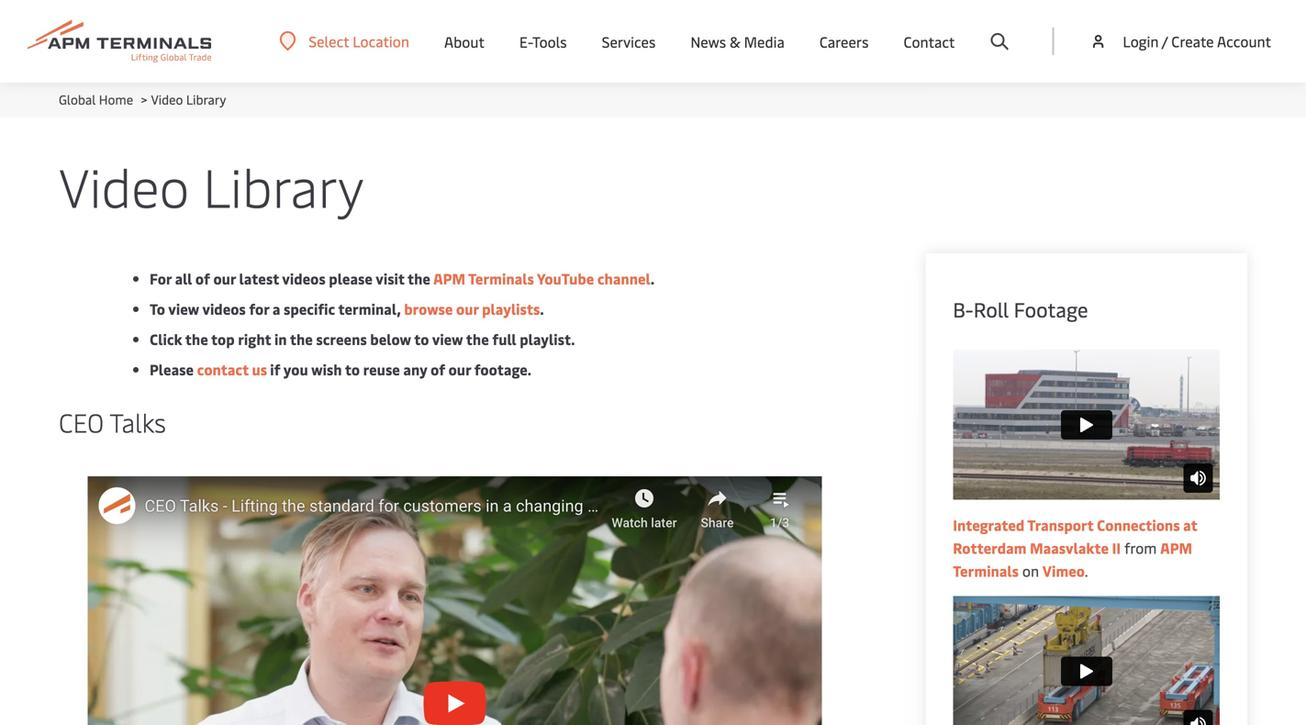 Task type: vqa. For each thing, say whether or not it's contained in the screenshot.
right of
yes



Task type: describe. For each thing, give the bounding box(es) containing it.
from
[[1121, 538, 1160, 558]]

browse
[[404, 299, 453, 319]]

about
[[444, 31, 485, 51]]

news
[[691, 31, 726, 51]]

integrated transport connections at rotterdam maasvlakte ii link
[[953, 515, 1197, 558]]

0 vertical spatial our
[[213, 268, 236, 288]]

on vimeo .
[[1019, 561, 1088, 581]]

0 vertical spatial video
[[151, 90, 183, 108]]

news & media button
[[691, 0, 785, 83]]

2 vertical spatial .
[[1085, 561, 1088, 581]]

ceo
[[59, 404, 104, 439]]

account
[[1217, 31, 1271, 51]]

login / create account link
[[1089, 0, 1271, 83]]

2 vertical spatial our
[[449, 359, 471, 379]]

about button
[[444, 0, 485, 83]]

apm terminals link
[[953, 538, 1193, 581]]

0 vertical spatial view
[[168, 299, 199, 319]]

contact button
[[904, 0, 955, 83]]

/
[[1162, 31, 1168, 51]]

browse our playlists link
[[404, 299, 540, 319]]

playlists
[[482, 299, 540, 319]]

services button
[[602, 0, 656, 83]]

contact us link
[[197, 359, 267, 379]]

create
[[1172, 31, 1214, 51]]

roll
[[974, 296, 1009, 323]]

for all of our latest videos please visit the apm terminals youtube channel .
[[150, 268, 655, 288]]

us
[[252, 359, 267, 379]]

click the top right in the screens below to view the full playlist.
[[150, 329, 575, 349]]

0 horizontal spatial videos
[[202, 299, 246, 319]]

reuse
[[363, 359, 400, 379]]

for
[[249, 299, 269, 319]]

maasvlakte
[[1030, 538, 1109, 558]]

youtube
[[537, 268, 594, 288]]

footage
[[1014, 296, 1088, 323]]

all
[[175, 268, 192, 288]]

>
[[141, 90, 147, 108]]

news & media
[[691, 31, 785, 51]]

media
[[744, 31, 785, 51]]

the left full
[[466, 329, 489, 349]]

footage.
[[474, 359, 532, 379]]

ceo talks
[[59, 404, 166, 439]]

talks
[[110, 404, 166, 439]]

apm terminals
[[953, 538, 1193, 581]]

1 vertical spatial video
[[59, 149, 189, 221]]

0 horizontal spatial to
[[345, 359, 360, 379]]

any
[[403, 359, 427, 379]]

in
[[274, 329, 287, 349]]

contact
[[197, 359, 249, 379]]

b-
[[953, 296, 974, 323]]

the left top
[[185, 329, 208, 349]]

0 vertical spatial videos
[[282, 268, 326, 288]]

channel
[[597, 268, 651, 288]]

careers
[[820, 31, 869, 51]]

select location
[[309, 31, 409, 51]]

you
[[283, 359, 308, 379]]

apm inside apm terminals
[[1160, 538, 1193, 558]]

b-roll footage
[[953, 296, 1088, 323]]

right
[[238, 329, 271, 349]]

wish
[[311, 359, 342, 379]]

careers button
[[820, 0, 869, 83]]

select
[[309, 31, 349, 51]]

playlist.
[[520, 329, 575, 349]]

a
[[273, 299, 280, 319]]



Task type: locate. For each thing, give the bounding box(es) containing it.
library
[[186, 90, 226, 108], [203, 149, 364, 221]]

please contact us if you wish to reuse any of our footage.
[[150, 359, 532, 379]]

terminals up playlists
[[468, 268, 534, 288]]

on
[[1023, 561, 1039, 581]]

terminals inside apm terminals
[[953, 561, 1019, 581]]

if
[[270, 359, 280, 379]]

terminal,
[[338, 299, 401, 319]]

global home link
[[59, 90, 133, 108]]

of right the all
[[195, 268, 210, 288]]

0 vertical spatial of
[[195, 268, 210, 288]]

. down maasvlakte
[[1085, 561, 1088, 581]]

apm terminals youtube channel link
[[433, 268, 651, 288]]

the right in
[[290, 329, 313, 349]]

&
[[730, 31, 741, 51]]

.
[[651, 268, 655, 288], [540, 299, 544, 319], [1085, 561, 1088, 581]]

1 horizontal spatial apm
[[1160, 538, 1193, 558]]

0 horizontal spatial of
[[195, 268, 210, 288]]

global home > video library
[[59, 90, 226, 108]]

1 vertical spatial .
[[540, 299, 544, 319]]

0 vertical spatial .
[[651, 268, 655, 288]]

at
[[1183, 515, 1197, 535]]

1 horizontal spatial to
[[414, 329, 429, 349]]

1 horizontal spatial terminals
[[953, 561, 1019, 581]]

1 horizontal spatial of
[[431, 359, 445, 379]]

1 horizontal spatial videos
[[282, 268, 326, 288]]

terminals
[[468, 268, 534, 288], [953, 561, 1019, 581]]

please
[[150, 359, 194, 379]]

1 horizontal spatial view
[[432, 329, 463, 349]]

latest
[[239, 268, 279, 288]]

e-
[[519, 31, 532, 51]]

video
[[151, 90, 183, 108], [59, 149, 189, 221]]

0 horizontal spatial .
[[540, 299, 544, 319]]

our left footage.
[[449, 359, 471, 379]]

1 vertical spatial our
[[456, 299, 479, 319]]

0 horizontal spatial terminals
[[468, 268, 534, 288]]

below
[[370, 329, 411, 349]]

1 vertical spatial apm
[[1160, 538, 1193, 558]]

e-tools
[[519, 31, 567, 51]]

0 horizontal spatial apm
[[433, 268, 465, 288]]

videos up specific
[[282, 268, 326, 288]]

transport
[[1028, 515, 1094, 535]]

home
[[99, 90, 133, 108]]

our right browse
[[456, 299, 479, 319]]

to right below
[[414, 329, 429, 349]]

services
[[602, 31, 656, 51]]

the right visit
[[408, 268, 430, 288]]

videos up top
[[202, 299, 246, 319]]

of right any
[[431, 359, 445, 379]]

contact
[[904, 31, 955, 51]]

view right to
[[168, 299, 199, 319]]

login / create account
[[1123, 31, 1271, 51]]

our left latest
[[213, 268, 236, 288]]

click
[[150, 329, 182, 349]]

1 vertical spatial terminals
[[953, 561, 1019, 581]]

2 horizontal spatial .
[[1085, 561, 1088, 581]]

tools
[[532, 31, 567, 51]]

1 vertical spatial videos
[[202, 299, 246, 319]]

video down home
[[59, 149, 189, 221]]

0 vertical spatial apm
[[433, 268, 465, 288]]

e-tools button
[[519, 0, 567, 83]]

select location button
[[279, 31, 409, 51]]

to view videos for a specific terminal, browse our playlists .
[[150, 299, 544, 319]]

view down browse
[[432, 329, 463, 349]]

vimeo
[[1043, 561, 1085, 581]]

video right >
[[151, 90, 183, 108]]

. right 'youtube'
[[651, 268, 655, 288]]

global
[[59, 90, 96, 108]]

visit
[[376, 268, 405, 288]]

for
[[150, 268, 172, 288]]

1 vertical spatial of
[[431, 359, 445, 379]]

to right wish
[[345, 359, 360, 379]]

login
[[1123, 31, 1159, 51]]

please
[[329, 268, 373, 288]]

1 vertical spatial view
[[432, 329, 463, 349]]

location
[[353, 31, 409, 51]]

screens
[[316, 329, 367, 349]]

1 horizontal spatial .
[[651, 268, 655, 288]]

of
[[195, 268, 210, 288], [431, 359, 445, 379]]

ii
[[1112, 538, 1121, 558]]

terminals down rotterdam
[[953, 561, 1019, 581]]

0 vertical spatial library
[[186, 90, 226, 108]]

full
[[492, 329, 516, 349]]

integrated transport connections at rotterdam maasvlakte ii
[[953, 515, 1197, 558]]

view
[[168, 299, 199, 319], [432, 329, 463, 349]]

specific
[[284, 299, 335, 319]]

connections
[[1097, 515, 1180, 535]]

1 vertical spatial to
[[345, 359, 360, 379]]

0 vertical spatial terminals
[[468, 268, 534, 288]]

. down apm terminals youtube channel link
[[540, 299, 544, 319]]

0 vertical spatial to
[[414, 329, 429, 349]]

0 horizontal spatial view
[[168, 299, 199, 319]]

vimeo link
[[1043, 561, 1085, 581]]

apm down at
[[1160, 538, 1193, 558]]

apm up browse
[[433, 268, 465, 288]]

our
[[213, 268, 236, 288], [456, 299, 479, 319], [449, 359, 471, 379]]

1 vertical spatial library
[[203, 149, 364, 221]]

videos
[[282, 268, 326, 288], [202, 299, 246, 319]]

the
[[408, 268, 430, 288], [185, 329, 208, 349], [290, 329, 313, 349], [466, 329, 489, 349]]

video library
[[59, 149, 364, 221]]

top
[[211, 329, 235, 349]]

to
[[150, 299, 165, 319]]

rotterdam
[[953, 538, 1027, 558]]

to
[[414, 329, 429, 349], [345, 359, 360, 379]]

integrated
[[953, 515, 1025, 535]]



